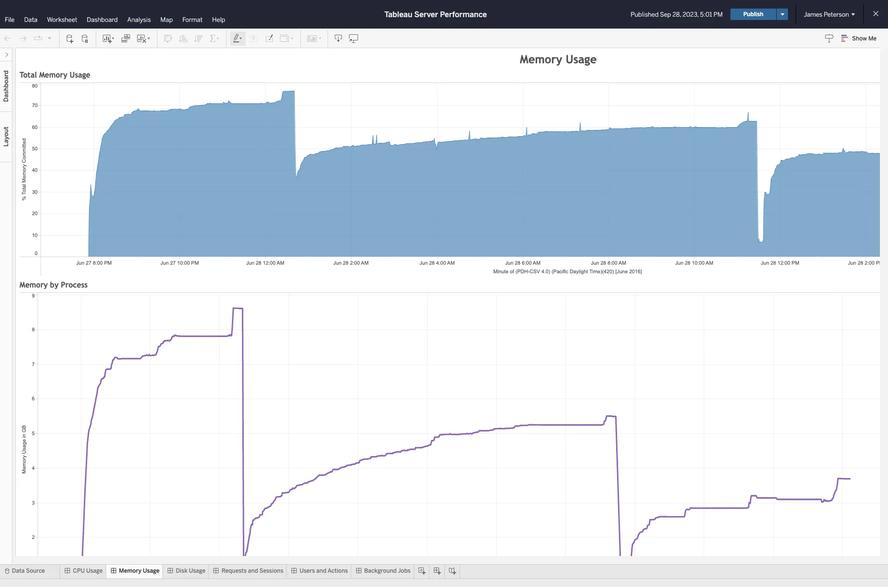 Task type: describe. For each thing, give the bounding box(es) containing it.
new data source image
[[65, 34, 75, 43]]

actions
[[328, 568, 348, 574]]

download image
[[334, 34, 343, 43]]

jobs
[[398, 568, 411, 574]]

duplicate image
[[121, 34, 130, 43]]

data for data
[[24, 16, 37, 23]]

total memory usage
[[20, 70, 90, 80]]

published sep 28, 2023, 5:01 pm
[[631, 11, 723, 18]]

redo image
[[18, 34, 28, 43]]

performance
[[440, 10, 487, 19]]

and for sessions
[[248, 568, 258, 574]]

2023,
[[683, 11, 699, 18]]

worksheet
[[47, 16, 77, 23]]

me
[[868, 35, 877, 42]]

sessions
[[259, 568, 283, 574]]

usage inside heading
[[566, 52, 597, 65]]

tableau server performance
[[384, 10, 487, 19]]

highlight image
[[232, 34, 243, 43]]

peterson
[[824, 11, 849, 18]]

new worksheet image
[[102, 34, 115, 43]]

process
[[61, 280, 88, 289]]

sort ascending image
[[179, 34, 188, 43]]

totals image
[[209, 34, 220, 43]]

0 horizontal spatial replay animation image
[[33, 34, 43, 43]]

show me
[[852, 35, 877, 42]]

1 vertical spatial marks. press enter to open the view data window.. use arrow keys to navigate data visualization elements. image
[[38, 292, 888, 587]]

sep
[[660, 11, 671, 18]]

requests and sessions
[[222, 568, 283, 574]]

swap rows and columns image
[[163, 34, 173, 43]]

map
[[160, 16, 173, 23]]

clear sheet image
[[136, 34, 151, 43]]

5:01
[[700, 11, 712, 18]]

analysis
[[127, 16, 151, 23]]

open and edit this workbook in tableau desktop image
[[349, 34, 359, 43]]

memory usage inside heading
[[520, 52, 597, 65]]

help
[[212, 16, 225, 23]]

show labels image
[[249, 34, 259, 43]]

file
[[5, 16, 15, 23]]

show/hide cards image
[[307, 34, 322, 43]]

memory by process
[[20, 280, 88, 289]]

format workbook image
[[264, 34, 274, 43]]

requests
[[222, 568, 247, 574]]

source
[[26, 568, 45, 574]]

format
[[182, 16, 203, 23]]



Task type: locate. For each thing, give the bounding box(es) containing it.
pm
[[713, 11, 723, 18]]

dashboard left total
[[2, 70, 10, 102]]

sort descending image
[[194, 34, 203, 43]]

0 horizontal spatial and
[[248, 568, 258, 574]]

disk
[[176, 568, 187, 574]]

server
[[414, 10, 438, 19]]

28,
[[672, 11, 681, 18]]

james peterson
[[804, 11, 849, 18]]

1 horizontal spatial memory usage
[[520, 52, 597, 65]]

1 vertical spatial data
[[12, 568, 25, 574]]

marks. press enter to open the view data window.. use arrow keys to navigate data visualization elements. image
[[40, 82, 888, 257], [38, 292, 888, 587]]

published
[[631, 11, 659, 18]]

and left sessions
[[248, 568, 258, 574]]

1 vertical spatial dashboard
[[2, 70, 10, 102]]

replay animation image
[[33, 34, 43, 43], [47, 35, 52, 41]]

data
[[24, 16, 37, 23], [12, 568, 25, 574]]

1 horizontal spatial dashboard
[[87, 16, 118, 23]]

1 vertical spatial memory usage
[[119, 568, 160, 574]]

and for actions
[[316, 568, 326, 574]]

james
[[804, 11, 822, 18]]

background jobs
[[364, 568, 411, 574]]

data source
[[12, 568, 45, 574]]

memory inside memory usage heading
[[520, 52, 562, 65]]

data left source
[[12, 568, 25, 574]]

usage
[[566, 52, 597, 65], [70, 70, 90, 80], [86, 568, 103, 574], [143, 568, 160, 574], [189, 568, 205, 574]]

dashboard
[[87, 16, 118, 23], [2, 70, 10, 102]]

total
[[20, 70, 37, 80]]

1 horizontal spatial replay animation image
[[47, 35, 52, 41]]

and
[[248, 568, 258, 574], [316, 568, 326, 574]]

replay animation image right redo image
[[33, 34, 43, 43]]

undo image
[[3, 34, 12, 43]]

disk usage
[[176, 568, 205, 574]]

show me button
[[837, 31, 885, 46]]

1 and from the left
[[248, 568, 258, 574]]

cpu usage
[[73, 568, 103, 574]]

dashboard up new worksheet "icon"
[[87, 16, 118, 23]]

memory usage heading
[[20, 52, 888, 66]]

background
[[364, 568, 397, 574]]

0 vertical spatial marks. press enter to open the view data window.. use arrow keys to navigate data visualization elements. image
[[40, 82, 888, 257]]

0 horizontal spatial dashboard
[[2, 70, 10, 102]]

tableau
[[384, 10, 412, 19]]

users and actions
[[300, 568, 348, 574]]

expand image
[[4, 52, 10, 58]]

publish
[[743, 11, 763, 18]]

memory
[[520, 52, 562, 65], [39, 70, 67, 80], [20, 280, 48, 289], [119, 568, 141, 574]]

0 vertical spatial memory usage
[[520, 52, 597, 65]]

by
[[50, 280, 59, 289]]

data guide image
[[825, 33, 834, 43]]

layout
[[2, 127, 10, 147]]

and right 'users'
[[316, 568, 326, 574]]

data up redo image
[[24, 16, 37, 23]]

2 and from the left
[[316, 568, 326, 574]]

0 vertical spatial data
[[24, 16, 37, 23]]

fit image
[[280, 34, 295, 43]]

data for data source
[[12, 568, 25, 574]]

users
[[300, 568, 315, 574]]

1 horizontal spatial and
[[316, 568, 326, 574]]

cpu
[[73, 568, 85, 574]]

0 vertical spatial dashboard
[[87, 16, 118, 23]]

replay animation image left new data source image at top left
[[47, 35, 52, 41]]

publish button
[[730, 9, 776, 20]]

show
[[852, 35, 867, 42]]

pause auto updates image
[[80, 34, 90, 43]]

0 horizontal spatial memory usage
[[119, 568, 160, 574]]

memory usage
[[520, 52, 597, 65], [119, 568, 160, 574]]



Task type: vqa. For each thing, say whether or not it's contained in the screenshot.
second And from the right
yes



